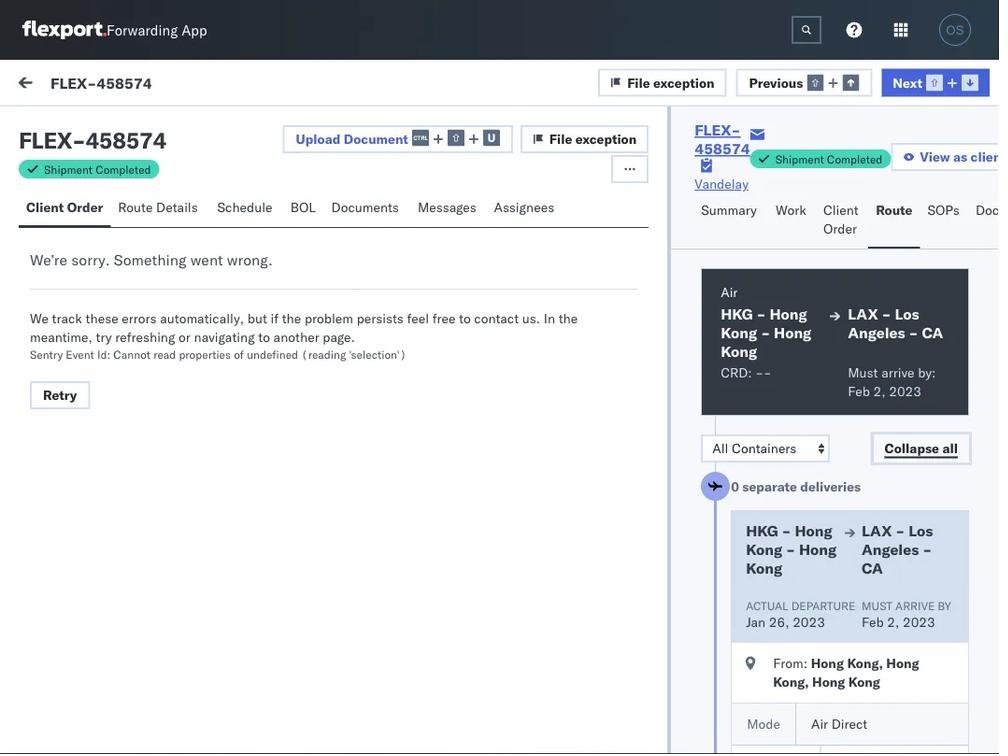 Task type: describe. For each thing, give the bounding box(es) containing it.
test for dec 20, 2026, 12:35 am pst
[[132, 287, 157, 303]]

internal (0) button
[[118, 110, 210, 147]]

another
[[274, 329, 319, 345]]

from:
[[773, 655, 808, 672]]

1 vertical spatial angeles
[[862, 540, 919, 559]]

air for air
[[721, 284, 738, 301]]

message list
[[217, 119, 298, 135]]

sops
[[928, 202, 960, 218]]

'selection')
[[349, 347, 407, 361]]

flex- 458574 down crd: --
[[769, 386, 856, 402]]

os button
[[934, 8, 977, 51]]

1 horizontal spatial completed
[[827, 152, 883, 166]]

0 horizontal spatial file
[[550, 131, 572, 147]]

client order for the leftmost client order button
[[26, 199, 103, 215]]

retry button
[[30, 381, 90, 409]]

flex- left air direct
[[769, 722, 808, 739]]

actual
[[746, 599, 789, 613]]

my
[[19, 72, 48, 98]]

next button
[[882, 68, 990, 97]]

0 vertical spatial exception
[[654, 74, 715, 90]]

these
[[86, 310, 118, 327]]

0 vertical spatial lax
[[848, 305, 878, 323]]

flex- down related
[[769, 217, 808, 234]]

internal
[[125, 119, 171, 135]]

flex- 458574 up from:
[[769, 638, 856, 654]]

assignees button
[[487, 191, 565, 227]]

flexport. image
[[22, 21, 107, 39]]

us.
[[522, 310, 540, 327]]

kong inside hong kong, hong kong, hong kong
[[849, 674, 881, 690]]

must arrive by feb 2, 2023
[[862, 599, 951, 631]]

went
[[190, 251, 223, 269]]

schedule button
[[210, 191, 283, 227]]

1 the from the left
[[282, 310, 301, 327]]

3 j z from the top
[[64, 373, 73, 384]]

hong kong, hong kong, hong kong
[[773, 655, 920, 690]]

2023 inside the actual departure jan 26, 2023
[[793, 614, 825, 631]]

try
[[96, 329, 112, 345]]

flex- down crd: --
[[769, 386, 808, 402]]

vandelay
[[695, 176, 749, 192]]

2, for must arrive by feb 2, 2023
[[888, 614, 900, 631]]

air direct
[[811, 716, 868, 732]]

(0) for external (0)
[[82, 119, 107, 135]]

feb for must arrive by feb 2, 2023
[[862, 614, 884, 631]]

am for 12:35
[[471, 302, 491, 318]]

my work
[[19, 72, 102, 98]]

route details button
[[111, 191, 210, 227]]

0 horizontal spatial completed
[[95, 162, 151, 176]]

12:36
[[431, 217, 468, 234]]

feb for must arrive by: feb 2, 2023
[[848, 383, 870, 400]]

flex
[[19, 126, 72, 154]]

meantime,
[[30, 329, 92, 345]]

flex- up actual
[[769, 554, 808, 570]]

previous button
[[736, 68, 873, 97]]

jan
[[746, 614, 766, 631]]

or
[[179, 329, 191, 345]]

z for dec 20, 2026, 12:35 am pst
[[67, 289, 73, 300]]

flex- inside flex- 458574
[[695, 121, 741, 139]]

client for client order button to the right
[[824, 202, 859, 218]]

cannot
[[113, 347, 151, 361]]

feel
[[407, 310, 429, 327]]

flex- right '0'
[[769, 470, 808, 486]]

3 test from the top
[[132, 371, 157, 387]]

pst for dec 20, 2026, 12:35 am pst
[[495, 302, 518, 318]]

collapse all
[[885, 440, 958, 456]]

1 horizontal spatial client order button
[[816, 194, 869, 249]]

doc button
[[968, 194, 999, 249]]

app
[[182, 21, 207, 39]]

we're sorry. something went wrong.
[[30, 251, 273, 269]]

os
[[946, 23, 964, 37]]

bol
[[291, 199, 316, 215]]

test msg
[[56, 403, 107, 419]]

problem
[[305, 310, 353, 327]]

assignees
[[494, 199, 555, 215]]

4 resize handle column header from the left
[[952, 156, 974, 754]]

j for dec 20, 2026, 12:35 am pst
[[64, 289, 67, 300]]

external
[[30, 119, 79, 135]]

by
[[938, 599, 951, 613]]

jason- for dec 20, 2026, 12:35 am pst
[[91, 287, 132, 303]]

related
[[770, 162, 808, 176]]

2 resize handle column header from the left
[[524, 156, 546, 754]]

0 vertical spatial angeles
[[848, 323, 906, 342]]

0 vertical spatial hkg - hong kong - hong kong
[[721, 305, 812, 361]]

air for air direct
[[811, 716, 828, 732]]

jason-test zhao for dec 20, 2026, 12:35 am pst
[[91, 287, 190, 303]]

page.
[[323, 329, 355, 345]]

actual departure jan 26, 2023
[[746, 599, 856, 631]]

we're
[[30, 251, 67, 269]]

zhao for dec 20, 2026, 12:36 am pst
[[160, 202, 190, 219]]

1 vertical spatial lax - los angeles - ca
[[862, 522, 933, 578]]

flex- 458574 down hong kong, hong kong, hong kong at the bottom
[[769, 722, 856, 739]]

flex- up from:
[[769, 638, 808, 654]]

separate
[[743, 479, 797, 495]]

undefined
[[247, 347, 298, 361]]

0 separate deliveries
[[731, 479, 861, 495]]

track
[[52, 310, 82, 327]]

list
[[275, 119, 298, 135]]

1 vertical spatial los
[[909, 522, 933, 540]]

documents
[[331, 199, 399, 215]]

next
[[893, 74, 923, 90]]

forwarding app link
[[22, 21, 207, 39]]

of
[[234, 347, 244, 361]]

properties
[[179, 347, 231, 361]]

event
[[66, 347, 94, 361]]

route for route details
[[118, 199, 153, 215]]

doc
[[976, 202, 999, 218]]

0 vertical spatial kong,
[[847, 655, 883, 672]]

work
[[776, 202, 807, 218]]

3 j from the top
[[64, 373, 67, 384]]

client order for client order button to the right
[[824, 202, 859, 237]]

dec 20, 2026, 12:35 am pst
[[341, 302, 518, 318]]

1 vertical spatial lax
[[862, 522, 892, 540]]

order for the leftmost client order button
[[67, 199, 103, 215]]

item/shipment
[[839, 162, 915, 176]]

related work item/shipment
[[770, 162, 915, 176]]

0 vertical spatial los
[[895, 305, 920, 323]]

1 vertical spatial to
[[258, 329, 270, 345]]

1 vertical spatial file exception
[[550, 131, 637, 147]]

automatically,
[[160, 310, 244, 327]]

summary
[[701, 202, 757, 218]]

3 jason-test zhao from the top
[[91, 371, 190, 387]]

deliveries
[[801, 479, 861, 495]]

flex- 458574 up the departure on the bottom right of the page
[[769, 554, 856, 570]]

0 horizontal spatial client order button
[[19, 191, 111, 227]]

jason- for dec 20, 2026, 12:36 am pst
[[91, 202, 132, 219]]

3 resize handle column header from the left
[[738, 156, 760, 754]]

sentry
[[30, 347, 63, 361]]

12:35
[[431, 302, 468, 318]]

internal (0)
[[125, 119, 199, 135]]

test
[[56, 403, 79, 419]]

2023 for must arrive by feb 2, 2023
[[903, 614, 936, 631]]

forwarding
[[107, 21, 178, 39]]

message for message list
[[217, 119, 272, 135]]

ttt for dec 20, 2026, 12:35 am pst
[[56, 319, 70, 335]]



Task type: vqa. For each thing, say whether or not it's contained in the screenshot.
-- : -- -- text box
no



Task type: locate. For each thing, give the bounding box(es) containing it.
arrive left by
[[896, 599, 935, 613]]

1 vertical spatial 2,
[[888, 614, 900, 631]]

upload
[[296, 131, 341, 147]]

(0)
[[82, 119, 107, 135], [175, 119, 199, 135]]

test down cannot
[[132, 371, 157, 387]]

2026,
[[391, 217, 428, 234], [391, 302, 428, 318]]

arrive
[[882, 365, 915, 381], [896, 599, 935, 613]]

flex- up vandelay at right
[[695, 121, 741, 139]]

lax up must arrive by: feb 2, 2023
[[848, 305, 878, 323]]

los up by:
[[895, 305, 920, 323]]

hkg down separate
[[746, 522, 778, 540]]

0 vertical spatial jason-
[[91, 202, 132, 219]]

0 vertical spatial feb
[[848, 383, 870, 400]]

clien
[[971, 149, 999, 165]]

view as clien button
[[891, 143, 999, 171]]

1 horizontal spatial file
[[627, 74, 650, 90]]

0 horizontal spatial route
[[118, 199, 153, 215]]

route for route
[[876, 202, 913, 218]]

0 horizontal spatial exception
[[576, 131, 637, 147]]

route left details
[[118, 199, 153, 215]]

2, inside must arrive by feb 2, 2023
[[888, 614, 900, 631]]

1 vertical spatial dec
[[341, 302, 364, 318]]

2026, left free
[[391, 302, 428, 318]]

1 pst from the top
[[495, 217, 518, 234]]

route
[[118, 199, 153, 215], [876, 202, 913, 218]]

0 horizontal spatial air
[[721, 284, 738, 301]]

2023
[[889, 383, 922, 400], [793, 614, 825, 631], [903, 614, 936, 631]]

2 pst from the top
[[495, 302, 518, 318]]

2 ttt from the top
[[56, 319, 70, 335]]

file exception button
[[598, 68, 727, 97], [598, 68, 727, 97], [521, 125, 649, 153], [521, 125, 649, 153]]

-
[[72, 126, 85, 154], [555, 217, 563, 234], [555, 302, 563, 318], [757, 305, 766, 323], [882, 305, 891, 323], [761, 323, 770, 342], [909, 323, 919, 342], [756, 365, 764, 381], [764, 365, 772, 381], [782, 522, 791, 540], [896, 522, 905, 540], [786, 540, 796, 559], [923, 540, 932, 559]]

am right 12:36
[[471, 217, 491, 234]]

2023 down the departure on the bottom right of the page
[[793, 614, 825, 631]]

the right the in
[[559, 310, 578, 327]]

completed right related
[[827, 152, 883, 166]]

dec up page.
[[341, 302, 364, 318]]

resize handle column header
[[310, 156, 332, 754], [524, 156, 546, 754], [738, 156, 760, 754], [952, 156, 974, 754]]

work up external (0)
[[54, 72, 102, 98]]

1 vertical spatial message
[[217, 119, 272, 135]]

1 2026, from the top
[[391, 217, 428, 234]]

z up retry
[[67, 373, 73, 384]]

0 vertical spatial message
[[139, 77, 193, 93]]

2 vertical spatial test
[[132, 371, 157, 387]]

1 horizontal spatial to
[[459, 310, 471, 327]]

1 z from the top
[[67, 205, 73, 216]]

2 vertical spatial z
[[67, 373, 73, 384]]

flex- 458574 down related
[[769, 217, 856, 234]]

read
[[153, 347, 176, 361]]

schedule
[[217, 199, 273, 215]]

1 vertical spatial 20,
[[367, 302, 388, 318]]

2, for must arrive by: feb 2, 2023
[[874, 383, 886, 400]]

2023 inside must arrive by: feb 2, 2023
[[889, 383, 922, 400]]

jason- up sorry.
[[91, 202, 132, 219]]

1 j from the top
[[64, 205, 67, 216]]

we
[[30, 310, 49, 327]]

feb inside must arrive by feb 2, 2023
[[862, 614, 884, 631]]

z for dec 20, 2026, 12:36 am pst
[[67, 205, 73, 216]]

direct
[[832, 716, 868, 732]]

shipment down flex
[[44, 162, 93, 176]]

kong, down from:
[[773, 674, 809, 690]]

0 horizontal spatial shipment
[[44, 162, 93, 176]]

arrive for by:
[[882, 365, 915, 381]]

persists
[[357, 310, 404, 327]]

0 vertical spatial file exception
[[627, 74, 715, 90]]

external (0) button
[[22, 110, 118, 147]]

0 vertical spatial must
[[848, 365, 878, 381]]

0 horizontal spatial to
[[258, 329, 270, 345]]

j for dec 20, 2026, 12:36 am pst
[[64, 205, 67, 216]]

document
[[344, 131, 408, 147]]

flex- 458574 up vandelay at right
[[695, 121, 750, 158]]

must arrive by: feb 2, 2023
[[848, 365, 936, 400]]

0 vertical spatial 20,
[[367, 217, 388, 234]]

0 horizontal spatial order
[[67, 199, 103, 215]]

order for client order button to the right
[[824, 221, 857, 237]]

2 dec from the top
[[341, 302, 364, 318]]

0 horizontal spatial 2,
[[874, 383, 886, 400]]

1 am from the top
[[471, 217, 491, 234]]

2 the from the left
[[559, 310, 578, 327]]

0 vertical spatial ca
[[922, 323, 944, 342]]

(0) right external
[[82, 119, 107, 135]]

client down related work item/shipment
[[824, 202, 859, 218]]

work
[[54, 72, 102, 98], [811, 162, 836, 176]]

message for message button
[[139, 77, 193, 93]]

1 vertical spatial file
[[550, 131, 572, 147]]

1 jason-test zhao from the top
[[91, 202, 190, 219]]

0 vertical spatial work
[[54, 72, 102, 98]]

to
[[459, 310, 471, 327], [258, 329, 270, 345]]

1 horizontal spatial 2,
[[888, 614, 900, 631]]

2 zhao from the top
[[160, 287, 190, 303]]

client order button up we're
[[19, 191, 111, 227]]

2 jason-test zhao from the top
[[91, 287, 190, 303]]

refreshing
[[115, 329, 175, 345]]

1 j z from the top
[[64, 205, 73, 216]]

jason- up these
[[91, 287, 132, 303]]

1 vertical spatial zhao
[[160, 287, 190, 303]]

2 horizontal spatial message
[[217, 119, 272, 135]]

forwarding app
[[107, 21, 207, 39]]

client order up we're
[[26, 199, 103, 215]]

2 vertical spatial j z
[[64, 373, 73, 384]]

j z for dec 20, 2026, 12:36 am pst
[[64, 205, 73, 216]]

j z
[[64, 205, 73, 216], [64, 289, 73, 300], [64, 373, 73, 384]]

file exception
[[627, 74, 715, 90], [550, 131, 637, 147]]

work button
[[768, 194, 816, 249]]

1 ttt from the top
[[56, 235, 70, 251]]

1 horizontal spatial work
[[811, 162, 836, 176]]

ttt for dec 20, 2026, 12:36 am pst
[[56, 235, 70, 251]]

2026, for 12:35
[[391, 302, 428, 318]]

2 (0) from the left
[[175, 119, 199, 135]]

route button
[[869, 194, 920, 249]]

to right free
[[459, 310, 471, 327]]

hkg up crd:
[[721, 305, 753, 323]]

ttt right we on the left top
[[56, 319, 70, 335]]

2 vertical spatial jason-test zhao
[[91, 371, 190, 387]]

must inside must arrive by: feb 2, 2023
[[848, 365, 878, 381]]

(0) right internal
[[175, 119, 199, 135]]

0 vertical spatial hkg
[[721, 305, 753, 323]]

2026, for 12:36
[[391, 217, 428, 234]]

j up we're
[[64, 205, 67, 216]]

completed
[[827, 152, 883, 166], [95, 162, 151, 176]]

jason- down "id:"
[[91, 371, 132, 387]]

zhao
[[160, 202, 190, 219], [160, 287, 190, 303], [160, 371, 190, 387]]

client for the leftmost client order button
[[26, 199, 64, 215]]

0 vertical spatial zhao
[[160, 202, 190, 219]]

j z up retry
[[64, 373, 73, 384]]

0 horizontal spatial client order
[[26, 199, 103, 215]]

arrive left by:
[[882, 365, 915, 381]]

20, down documents
[[367, 217, 388, 234]]

shipment completed down flex - 458574 at the top
[[44, 162, 151, 176]]

1 20, from the top
[[367, 217, 388, 234]]

feb inside must arrive by: feb 2, 2023
[[848, 383, 870, 400]]

j up the track
[[64, 289, 67, 300]]

vandelay link
[[695, 175, 749, 194]]

0 horizontal spatial message
[[58, 162, 103, 176]]

flex- 458574
[[695, 121, 750, 158], [769, 217, 856, 234], [769, 302, 856, 318], [769, 386, 856, 402], [769, 470, 856, 486], [769, 554, 856, 570], [769, 638, 856, 654], [769, 722, 856, 739]]

1 vertical spatial must
[[862, 599, 893, 613]]

0 vertical spatial jason-test zhao
[[91, 202, 190, 219]]

0 vertical spatial 2,
[[874, 383, 886, 400]]

flex- right my
[[50, 73, 96, 92]]

flex-458574
[[50, 73, 152, 92]]

message list button
[[210, 110, 306, 147]]

must for must arrive by feb 2, 2023
[[862, 599, 893, 613]]

0 horizontal spatial work
[[54, 72, 102, 98]]

client order right 'work' button
[[824, 202, 859, 237]]

3 jason- from the top
[[91, 371, 132, 387]]

angeles up must arrive by feb 2, 2023
[[862, 540, 919, 559]]

1 jason- from the top
[[91, 202, 132, 219]]

1 vertical spatial hkg - hong kong - hong kong
[[746, 522, 837, 578]]

contact
[[474, 310, 519, 327]]

2, inside must arrive by: feb 2, 2023
[[874, 383, 886, 400]]

1 zhao from the top
[[160, 202, 190, 219]]

1 vertical spatial arrive
[[896, 599, 935, 613]]

j z up the track
[[64, 289, 73, 300]]

client
[[26, 199, 64, 215], [824, 202, 859, 218]]

2, up hong kong, hong kong, hong kong at the bottom
[[888, 614, 900, 631]]

1 test from the top
[[132, 202, 157, 219]]

collapse all button
[[874, 435, 969, 463]]

sops button
[[920, 194, 968, 249]]

20, for dec 20, 2026, 12:35 am pst
[[367, 302, 388, 318]]

1 horizontal spatial route
[[876, 202, 913, 218]]

external (0)
[[30, 119, 107, 135]]

order
[[67, 199, 103, 215], [824, 221, 857, 237]]

jason-test zhao up something on the top of the page
[[91, 202, 190, 219]]

message up internal (0)
[[139, 77, 193, 93]]

am right 12:35
[[471, 302, 491, 318]]

upload document
[[296, 131, 408, 147]]

work right related
[[811, 162, 836, 176]]

0 vertical spatial z
[[67, 205, 73, 216]]

3 zhao from the top
[[160, 371, 190, 387]]

must right the departure on the bottom right of the page
[[862, 599, 893, 613]]

in
[[544, 310, 555, 327]]

2 j from the top
[[64, 289, 67, 300]]

20, left feel
[[367, 302, 388, 318]]

0 vertical spatial to
[[459, 310, 471, 327]]

0 vertical spatial test
[[132, 202, 157, 219]]

1 horizontal spatial message
[[139, 77, 193, 93]]

hkg
[[721, 305, 753, 323], [746, 522, 778, 540]]

1 vertical spatial pst
[[495, 302, 518, 318]]

arrive for by
[[896, 599, 935, 613]]

3 z from the top
[[67, 373, 73, 384]]

0 vertical spatial ttt
[[56, 235, 70, 251]]

zhao up we're sorry. something went wrong.
[[160, 202, 190, 219]]

z up sorry.
[[67, 205, 73, 216]]

2023 for must arrive by: feb 2, 2023
[[889, 383, 922, 400]]

2 j z from the top
[[64, 289, 73, 300]]

angeles up must arrive by: feb 2, 2023
[[848, 323, 906, 342]]

order right 'work' button
[[824, 221, 857, 237]]

(0) inside button
[[175, 119, 199, 135]]

flex- 458574 down 'work' button
[[769, 302, 856, 318]]

los down the collapse all button
[[909, 522, 933, 540]]

0
[[731, 479, 739, 495]]

bol button
[[283, 191, 324, 227]]

ttt
[[56, 235, 70, 251], [56, 319, 70, 335]]

1 horizontal spatial the
[[559, 310, 578, 327]]

shipment up "work"
[[776, 152, 824, 166]]

must inside must arrive by feb 2, 2023
[[862, 599, 893, 613]]

completed down flex - 458574 at the top
[[95, 162, 151, 176]]

1 vertical spatial hkg
[[746, 522, 778, 540]]

2 20, from the top
[[367, 302, 388, 318]]

jason-test zhao for dec 20, 2026, 12:36 am pst
[[91, 202, 190, 219]]

1 vertical spatial am
[[471, 302, 491, 318]]

j z up we're
[[64, 205, 73, 216]]

1 horizontal spatial client order
[[824, 202, 859, 237]]

lax - los angeles - ca up by:
[[848, 305, 944, 342]]

dec for dec 20, 2026, 12:35 am pst
[[341, 302, 364, 318]]

view as clien
[[920, 149, 999, 165]]

(0) inside button
[[82, 119, 107, 135]]

1 dec from the top
[[341, 217, 364, 234]]

0 horizontal spatial kong,
[[773, 674, 809, 690]]

1 vertical spatial ca
[[862, 559, 883, 578]]

0 vertical spatial order
[[67, 199, 103, 215]]

1 vertical spatial work
[[811, 162, 836, 176]]

0 horizontal spatial the
[[282, 310, 301, 327]]

jason-test zhao up errors
[[91, 287, 190, 303]]

2 vertical spatial jason-
[[91, 371, 132, 387]]

2023 up hong kong, hong kong, hong kong at the bottom
[[903, 614, 936, 631]]

the right 'if' on the top
[[282, 310, 301, 327]]

departure
[[792, 599, 856, 613]]

id:
[[97, 347, 111, 361]]

j up retry
[[64, 373, 67, 384]]

jason-test zhao down cannot
[[91, 371, 190, 387]]

flex- 458574 right '0'
[[769, 470, 856, 486]]

flex- up crd: --
[[769, 302, 808, 318]]

1 vertical spatial j z
[[64, 289, 73, 300]]

shipment completed up "work"
[[776, 152, 883, 166]]

arrive inside must arrive by feb 2, 2023
[[896, 599, 935, 613]]

0 horizontal spatial client
[[26, 199, 64, 215]]

kong, up direct
[[847, 655, 883, 672]]

1 horizontal spatial shipment
[[776, 152, 824, 166]]

air down summary button
[[721, 284, 738, 301]]

test up something on the top of the page
[[132, 202, 157, 219]]

2,
[[874, 383, 886, 400], [888, 614, 900, 631]]

None text field
[[792, 16, 822, 44]]

test for dec 20, 2026, 12:36 am pst
[[132, 202, 157, 219]]

1 horizontal spatial client
[[824, 202, 859, 218]]

must
[[848, 365, 878, 381], [862, 599, 893, 613]]

ca up by:
[[922, 323, 944, 342]]

j
[[64, 205, 67, 216], [64, 289, 67, 300], [64, 373, 67, 384]]

but
[[247, 310, 267, 327]]

ttt left sorry.
[[56, 235, 70, 251]]

to up undefined
[[258, 329, 270, 345]]

message left list
[[217, 119, 272, 135]]

order inside client order
[[824, 221, 857, 237]]

test up errors
[[132, 287, 157, 303]]

1 vertical spatial 2026,
[[391, 302, 428, 318]]

kong
[[721, 323, 757, 342], [721, 342, 757, 361], [746, 540, 783, 559], [746, 559, 783, 578], [849, 674, 881, 690]]

0 vertical spatial am
[[471, 217, 491, 234]]

work for my
[[54, 72, 102, 98]]

1 horizontal spatial (0)
[[175, 119, 199, 135]]

0 vertical spatial pst
[[495, 217, 518, 234]]

1 vertical spatial ttt
[[56, 319, 70, 335]]

summary button
[[694, 194, 768, 249]]

collapse
[[885, 440, 940, 456]]

navigating
[[194, 329, 255, 345]]

hkg - hong kong - hong kong up crd: --
[[721, 305, 812, 361]]

ca up must arrive by feb 2, 2023
[[862, 559, 883, 578]]

route down item/shipment
[[876, 202, 913, 218]]

0 horizontal spatial ca
[[862, 559, 883, 578]]

1 vertical spatial kong,
[[773, 674, 809, 690]]

zhao up automatically,
[[160, 287, 190, 303]]

1 horizontal spatial order
[[824, 221, 857, 237]]

2 z from the top
[[67, 289, 73, 300]]

as
[[954, 149, 968, 165]]

0 vertical spatial lax - los angeles - ca
[[848, 305, 944, 342]]

1 horizontal spatial ca
[[922, 323, 944, 342]]

dec down documents
[[341, 217, 364, 234]]

view
[[920, 149, 950, 165]]

los
[[895, 305, 920, 323], [909, 522, 933, 540]]

2023 inside must arrive by feb 2, 2023
[[903, 614, 936, 631]]

zhao down the read at top left
[[160, 371, 190, 387]]

dec for dec 20, 2026, 12:36 am pst
[[341, 217, 364, 234]]

client up we're
[[26, 199, 64, 215]]

work for related
[[811, 162, 836, 176]]

pst down assignees
[[495, 217, 518, 234]]

pst for dec 20, 2026, 12:36 am pst
[[495, 217, 518, 234]]

1 horizontal spatial air
[[811, 716, 828, 732]]

message button
[[131, 60, 225, 110]]

2 am from the top
[[471, 302, 491, 318]]

crd: --
[[721, 365, 772, 381]]

if
[[271, 310, 279, 327]]

pst left us.
[[495, 302, 518, 318]]

z up the track
[[67, 289, 73, 300]]

details
[[156, 199, 198, 215]]

lax up must arrive by feb 2, 2023
[[862, 522, 892, 540]]

zhao for dec 20, 2026, 12:35 am pst
[[160, 287, 190, 303]]

2 test from the top
[[132, 287, 157, 303]]

1 vertical spatial z
[[67, 289, 73, 300]]

arrive inside must arrive by: feb 2, 2023
[[882, 365, 915, 381]]

file
[[627, 74, 650, 90], [550, 131, 572, 147]]

order up sorry.
[[67, 199, 103, 215]]

2, up collapse
[[874, 383, 886, 400]]

0 vertical spatial j
[[64, 205, 67, 216]]

must for must arrive by: feb 2, 2023
[[848, 365, 878, 381]]

by:
[[918, 365, 936, 381]]

dec 20, 2026, 12:36 am pst
[[341, 217, 518, 234]]

test
[[132, 202, 157, 219], [132, 287, 157, 303], [132, 371, 157, 387]]

26,
[[769, 614, 790, 631]]

2 jason- from the top
[[91, 287, 132, 303]]

messages button
[[410, 191, 487, 227]]

1 vertical spatial jason-test zhao
[[91, 287, 190, 303]]

1 horizontal spatial shipment completed
[[776, 152, 883, 166]]

j z for dec 20, 2026, 12:35 am pst
[[64, 289, 73, 300]]

documents button
[[324, 191, 410, 227]]

2 2026, from the top
[[391, 302, 428, 318]]

1 vertical spatial air
[[811, 716, 828, 732]]

sorry.
[[71, 251, 110, 269]]

mode
[[747, 716, 781, 732]]

0 vertical spatial air
[[721, 284, 738, 301]]

0 horizontal spatial (0)
[[82, 119, 107, 135]]

1 (0) from the left
[[82, 119, 107, 135]]

wrong.
[[227, 251, 273, 269]]

msg
[[82, 403, 107, 419]]

1 vertical spatial exception
[[576, 131, 637, 147]]

ca
[[922, 323, 944, 342], [862, 559, 883, 578]]

0 horizontal spatial shipment completed
[[44, 162, 151, 176]]

20, for dec 20, 2026, 12:36 am pst
[[367, 217, 388, 234]]

458574
[[96, 73, 152, 92], [85, 126, 166, 154], [695, 139, 750, 158], [808, 217, 856, 234], [808, 302, 856, 318], [808, 386, 856, 402], [808, 470, 856, 486], [808, 554, 856, 570], [808, 638, 856, 654], [808, 722, 856, 739]]

hkg - hong kong - hong kong
[[721, 305, 812, 361], [746, 522, 837, 578]]

0 vertical spatial file
[[627, 74, 650, 90]]

2026, left 12:36
[[391, 217, 428, 234]]

am for 12:36
[[471, 217, 491, 234]]

hkg - hong kong - hong kong up actual
[[746, 522, 837, 578]]

must left by:
[[848, 365, 878, 381]]

2023 down by:
[[889, 383, 922, 400]]

1 resize handle column header from the left
[[310, 156, 332, 754]]

1 vertical spatial jason-
[[91, 287, 132, 303]]

(0) for internal (0)
[[175, 119, 199, 135]]

1 vertical spatial order
[[824, 221, 857, 237]]



